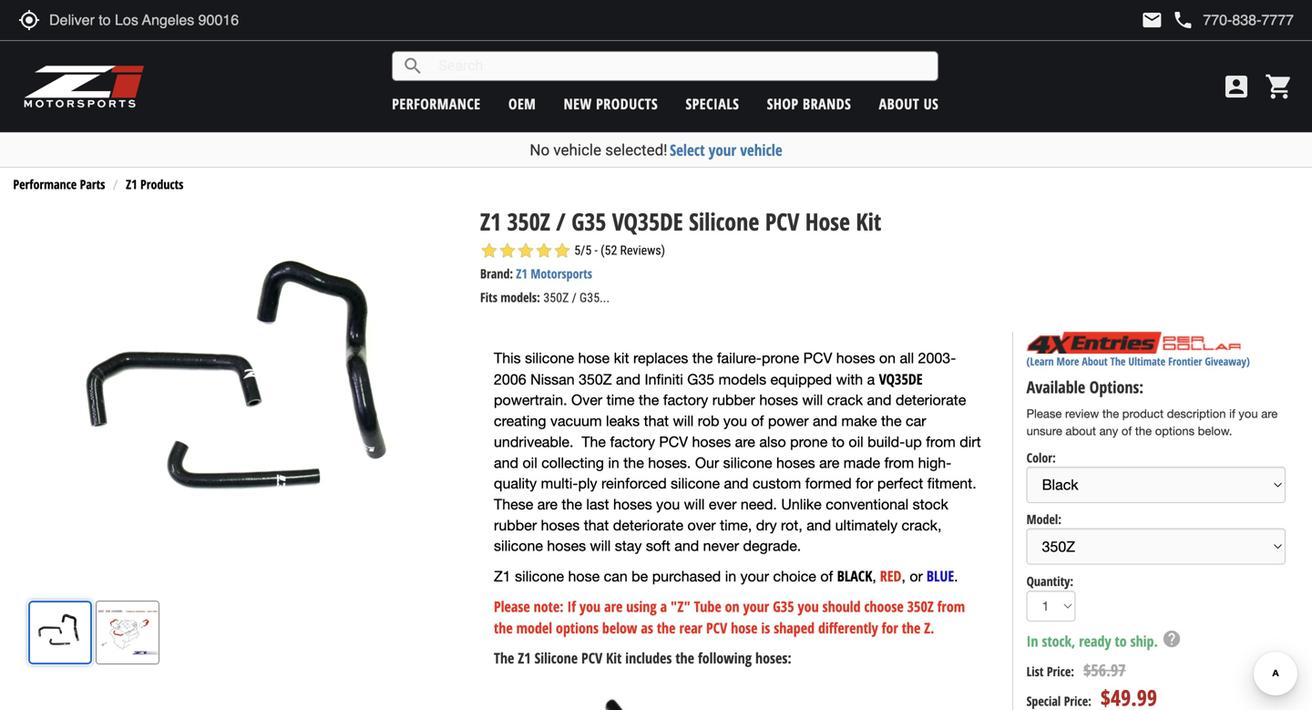 Task type: describe. For each thing, give the bounding box(es) containing it.
2 vertical spatial the
[[494, 648, 515, 668]]

includes
[[626, 648, 672, 668]]

pcv inside please note: if you are using a "z" tube on your g35 you should choose 350z from the model options below as the rear pcv hose is shaped differently for the z.
[[707, 618, 728, 637]]

degrade.
[[743, 538, 802, 554]]

please inside please note: if you are using a "z" tube on your g35 you should choose 350z from the model options below as the rear pcv hose is shaped differently for the z.
[[494, 597, 530, 616]]

hoses down multi-
[[541, 517, 580, 534]]

nissan
[[531, 371, 575, 388]]

if
[[1230, 407, 1236, 421]]

phone link
[[1173, 9, 1295, 31]]

build-
[[868, 433, 906, 450]]

1 horizontal spatial factory
[[664, 392, 709, 409]]

a inside this silicone hose kit replaces the failure-prone pcv hoses on all 2003- 2006 nissan 350z and infiniti g35 models equipped with a
[[868, 371, 875, 388]]

rear
[[680, 618, 703, 637]]

you inside (learn more about the ultimate frontier giveaway) available options: please review the product description if you are unsure about any of the options below.
[[1239, 407, 1259, 421]]

if
[[567, 597, 576, 616]]

specials
[[686, 94, 740, 114]]

shop brands link
[[767, 94, 852, 114]]

1 horizontal spatial /
[[572, 290, 577, 305]]

any
[[1100, 424, 1119, 438]]

hose for blue
[[568, 568, 600, 585]]

list
[[1027, 663, 1044, 680]]

special price:
[[1027, 692, 1092, 710]]

the down infiniti at bottom
[[639, 392, 660, 409]]

black
[[838, 566, 873, 586]]

$56.97
[[1084, 659, 1126, 682]]

(learn more about the ultimate frontier giveaway) link
[[1027, 354, 1251, 369]]

can
[[604, 568, 628, 585]]

stock
[[913, 496, 949, 513]]

you right if
[[580, 597, 601, 616]]

below.
[[1199, 424, 1233, 438]]

and right rot, on the bottom
[[807, 517, 832, 534]]

shopping_cart
[[1265, 72, 1295, 101]]

the down product
[[1136, 424, 1152, 438]]

ultimately
[[836, 517, 898, 534]]

hoses down rob
[[692, 433, 731, 450]]

us
[[924, 94, 939, 114]]

about
[[1066, 424, 1097, 438]]

you right rob
[[724, 413, 748, 429]]

hoses up custom
[[777, 454, 816, 471]]

performance parts
[[13, 175, 105, 193]]

hoses down reinforced at the bottom of page
[[614, 496, 652, 513]]

pcv inside z1 350z / g35 vq35de silicone pcv hose kit star star star star star 5/5 - (52 reviews) brand: z1 motorsports fits models: 350z / g35...
[[766, 205, 800, 237]]

vehicle inside the no vehicle selected! select your vehicle
[[554, 141, 602, 159]]

hose
[[806, 205, 851, 237]]

are left also
[[735, 433, 756, 450]]

you up shaped
[[798, 597, 819, 616]]

4 star from the left
[[535, 241, 553, 260]]

time
[[607, 392, 635, 409]]

are up formed
[[820, 454, 840, 471]]

blue
[[927, 566, 955, 586]]

my_location
[[18, 9, 40, 31]]

select your vehicle link
[[670, 139, 783, 160]]

3 star from the left
[[517, 241, 535, 260]]

select
[[670, 139, 705, 160]]

will down equipped
[[803, 392, 823, 409]]

silicone down also
[[724, 454, 773, 471]]

1 star from the left
[[480, 241, 499, 260]]

g35 inside z1 350z / g35 vq35de silicone pcv hose kit star star star star star 5/5 - (52 reviews) brand: z1 motorsports fits models: 350z / g35...
[[572, 205, 607, 237]]

and up the quality
[[494, 454, 519, 471]]

vacuum
[[551, 413, 602, 429]]

ship.
[[1131, 631, 1159, 651]]

hose inside please note: if you are using a "z" tube on your g35 you should choose 350z from the model options below as the rear pcv hose is shaped differently for the z.
[[731, 618, 758, 637]]

formed
[[806, 475, 852, 492]]

of inside 'vq35de powertrain. over time the factory rubber hoses will crack and deteriorate creating vacuum leaks that will rob you of power and make the car undriveable.  the factory pcv hoses are also prone to oil build-up from dirt and oil collecting in the hoses. our silicone hoses are made from high- quality multi-ply reinforced silicone and custom formed for perfect fitment. these are the last hoses you will ever need. unlike conventional stock rubber hoses that deteriorate over time, dry rot, and ultimately crack, silicone hoses will stay soft and never degrade.'
[[752, 413, 764, 429]]

these
[[494, 496, 534, 513]]

z1 motorsports link
[[516, 265, 593, 282]]

a inside please note: if you are using a "z" tube on your g35 you should choose 350z from the model options below as the rear pcv hose is shaped differently for the z.
[[661, 597, 667, 616]]

dry
[[757, 517, 777, 534]]

pcv inside 'vq35de powertrain. over time the factory rubber hoses will crack and deteriorate creating vacuum leaks that will rob you of power and make the car undriveable.  the factory pcv hoses are also prone to oil build-up from dirt and oil collecting in the hoses. our silicone hoses are made from high- quality multi-ply reinforced silicone and custom formed for perfect fitment. these are the last hoses you will ever need. unlike conventional stock rubber hoses that deteriorate over time, dry rot, and ultimately crack, silicone hoses will stay soft and never degrade.'
[[660, 433, 688, 450]]

to inside 'vq35de powertrain. over time the factory rubber hoses will crack and deteriorate creating vacuum leaks that will rob you of power and make the car undriveable.  the factory pcv hoses are also prone to oil build-up from dirt and oil collecting in the hoses. our silicone hoses are made from high- quality multi-ply reinforced silicone and custom formed for perfect fitment. these are the last hoses you will ever need. unlike conventional stock rubber hoses that deteriorate over time, dry rot, and ultimately crack, silicone hoses will stay soft and never degrade.'
[[832, 433, 845, 450]]

brand:
[[480, 265, 513, 282]]

need.
[[741, 496, 778, 513]]

price: for list price: $56.97
[[1047, 663, 1075, 680]]

silicone down hoses. our
[[671, 475, 720, 492]]

is
[[762, 618, 771, 637]]

last
[[587, 496, 610, 513]]

products
[[596, 94, 658, 114]]

or
[[910, 568, 923, 585]]

unlike
[[782, 496, 822, 513]]

be
[[632, 568, 648, 585]]

as
[[641, 618, 654, 637]]

hoses up if
[[547, 538, 586, 554]]

fits
[[480, 288, 498, 306]]

will left stay
[[590, 538, 611, 554]]

silicone down these
[[494, 538, 543, 554]]

1 vertical spatial deteriorate
[[613, 517, 684, 534]]

help
[[1162, 629, 1182, 649]]

products
[[140, 175, 184, 193]]

performance parts link
[[13, 175, 105, 193]]

your inside the z1 silicone hose can be purchased in your choice of black , red , or blue .
[[741, 568, 769, 585]]

hoses inside this silicone hose kit replaces the failure-prone pcv hoses on all 2003- 2006 nissan 350z and infiniti g35 models equipped with a
[[837, 350, 876, 367]]

1 vertical spatial oil
[[523, 454, 538, 471]]

are inside (learn more about the ultimate frontier giveaway) available options: please review the product description if you are unsure about any of the options below.
[[1262, 407, 1278, 421]]

available
[[1027, 376, 1086, 398]]

please note: if you are using a "z" tube on your g35 you should choose 350z from the model options below as the rear pcv hose is shaped differently for the z.
[[494, 597, 966, 637]]

tube
[[694, 597, 722, 616]]

2003-
[[919, 350, 957, 367]]

the inside 'vq35de powertrain. over time the factory rubber hoses will crack and deteriorate creating vacuum leaks that will rob you of power and make the car undriveable.  the factory pcv hoses are also prone to oil build-up from dirt and oil collecting in the hoses. our silicone hoses are made from high- quality multi-ply reinforced silicone and custom formed for perfect fitment. these are the last hoses you will ever need. unlike conventional stock rubber hoses that deteriorate over time, dry rot, and ultimately crack, silicone hoses will stay soft and never degrade.'
[[582, 433, 606, 450]]

the inside (learn more about the ultimate frontier giveaway) available options: please review the product description if you are unsure about any of the options below.
[[1111, 354, 1126, 369]]

you down reinforced at the bottom of page
[[657, 496, 680, 513]]

about us link
[[879, 94, 939, 114]]

up
[[906, 433, 922, 450]]

purchased
[[652, 568, 721, 585]]

5 star from the left
[[553, 241, 572, 260]]

performance link
[[392, 94, 481, 114]]

1 vertical spatial kit
[[606, 648, 622, 668]]

silicone inside this silicone hose kit replaces the failure-prone pcv hoses on all 2003- 2006 nissan 350z and infiniti g35 models equipped with a
[[525, 350, 574, 367]]

z1 up models:
[[516, 265, 528, 282]]

vq35de inside z1 350z / g35 vq35de silicone pcv hose kit star star star star star 5/5 - (52 reviews) brand: z1 motorsports fits models: 350z / g35...
[[613, 205, 683, 237]]

soft
[[646, 538, 671, 554]]

phone
[[1173, 9, 1195, 31]]

pcv down below
[[582, 648, 603, 668]]

1 vertical spatial from
[[885, 454, 915, 471]]

5/5 -
[[575, 243, 598, 258]]

pcv inside this silicone hose kit replaces the failure-prone pcv hoses on all 2003- 2006 nissan 350z and infiniti g35 models equipped with a
[[804, 350, 833, 367]]

1 horizontal spatial vehicle
[[741, 139, 783, 160]]

multi-
[[541, 475, 578, 492]]

the up any
[[1103, 407, 1120, 421]]

no vehicle selected! select your vehicle
[[530, 139, 783, 160]]

fitment.
[[928, 475, 977, 492]]

stock,
[[1042, 631, 1076, 651]]

review
[[1066, 407, 1100, 421]]

failure-
[[717, 350, 762, 367]]

models:
[[501, 288, 541, 306]]

below
[[603, 618, 638, 637]]

silicone crankcase ventilation hose (front pcv crossover) image
[[496, 678, 642, 710]]

and down crack
[[813, 413, 838, 429]]

car
[[906, 413, 927, 429]]

perfect
[[878, 475, 924, 492]]

performance
[[13, 175, 77, 193]]

model:
[[1027, 511, 1062, 528]]

0 vertical spatial oil
[[849, 433, 864, 450]]

vq35de inside 'vq35de powertrain. over time the factory rubber hoses will crack and deteriorate creating vacuum leaks that will rob you of power and make the car undriveable.  the factory pcv hoses are also prone to oil build-up from dirt and oil collecting in the hoses. our silicone hoses are made from high- quality multi-ply reinforced silicone and custom formed for perfect fitment. these are the last hoses you will ever need. unlike conventional stock rubber hoses that deteriorate over time, dry rot, and ultimately crack, silicone hoses will stay soft and never degrade.'
[[879, 369, 923, 389]]

custom
[[753, 475, 802, 492]]

0 vertical spatial that
[[644, 413, 669, 429]]

z1 motorsports logo image
[[23, 64, 145, 109]]

quantity:
[[1027, 572, 1074, 590]]

price: for special price:
[[1065, 692, 1092, 710]]

red
[[880, 566, 902, 586]]

350z down z1 motorsports link
[[544, 290, 569, 305]]

on inside please note: if you are using a "z" tube on your g35 you should choose 350z from the model options below as the rear pcv hose is shaped differently for the z.
[[725, 597, 740, 616]]

the down rear
[[676, 648, 695, 668]]



Task type: locate. For each thing, give the bounding box(es) containing it.
options
[[1156, 424, 1195, 438], [556, 618, 599, 637]]

from up perfect
[[885, 454, 915, 471]]

the up reinforced at the bottom of page
[[624, 454, 644, 471]]

your right select
[[709, 139, 737, 160]]

2 horizontal spatial g35
[[773, 597, 795, 616]]

z1 left products at top left
[[126, 175, 137, 193]]

1 horizontal spatial deteriorate
[[896, 392, 967, 409]]

motorsports
[[531, 265, 593, 282]]

hose inside the z1 silicone hose can be purchased in your choice of black , red , or blue .
[[568, 568, 600, 585]]

in inside 'vq35de powertrain. over time the factory rubber hoses will crack and deteriorate creating vacuum leaks that will rob you of power and make the car undriveable.  the factory pcv hoses are also prone to oil build-up from dirt and oil collecting in the hoses. our silicone hoses are made from high- quality multi-ply reinforced silicone and custom formed for perfect fitment. these are the last hoses you will ever need. unlike conventional stock rubber hoses that deteriorate over time, dry rot, and ultimately crack, silicone hoses will stay soft and never degrade.'
[[608, 454, 620, 471]]

options inside please note: if you are using a "z" tube on your g35 you should choose 350z from the model options below as the rear pcv hose is shaped differently for the z.
[[556, 618, 599, 637]]

hoses up with
[[837, 350, 876, 367]]

options down description
[[1156, 424, 1195, 438]]

for inside 'vq35de powertrain. over time the factory rubber hoses will crack and deteriorate creating vacuum leaks that will rob you of power and make the car undriveable.  the factory pcv hoses are also prone to oil build-up from dirt and oil collecting in the hoses. our silicone hoses are made from high- quality multi-ply reinforced silicone and custom formed for perfect fitment. these are the last hoses you will ever need. unlike conventional stock rubber hoses that deteriorate over time, dry rot, and ultimately crack, silicone hoses will stay soft and never degrade.'
[[856, 475, 874, 492]]

stay
[[615, 538, 642, 554]]

silicone
[[689, 205, 760, 237], [535, 648, 578, 668]]

0 horizontal spatial on
[[725, 597, 740, 616]]

new products link
[[564, 94, 658, 114]]

power
[[768, 413, 809, 429]]

to left ship.
[[1115, 631, 1127, 651]]

0 horizontal spatial to
[[832, 433, 845, 450]]

0 vertical spatial a
[[868, 371, 875, 388]]

(learn more about the ultimate frontier giveaway) available options: please review the product description if you are unsure about any of the options below.
[[1027, 354, 1278, 438]]

0 vertical spatial options
[[1156, 424, 1195, 438]]

the up options:
[[1111, 354, 1126, 369]]

and up time
[[616, 371, 641, 388]]

are inside please note: if you are using a "z" tube on your g35 you should choose 350z from the model options below as the rear pcv hose is shaped differently for the z.
[[605, 597, 623, 616]]

please up model
[[494, 597, 530, 616]]

0 vertical spatial for
[[856, 475, 874, 492]]

on left all
[[880, 350, 896, 367]]

new products
[[564, 94, 658, 114]]

0 vertical spatial deteriorate
[[896, 392, 967, 409]]

1 vertical spatial rubber
[[494, 517, 537, 534]]

1 vertical spatial price:
[[1065, 692, 1092, 710]]

silicone up nissan
[[525, 350, 574, 367]]

the down multi-
[[562, 496, 583, 513]]

1 horizontal spatial options
[[1156, 424, 1195, 438]]

to inside in stock, ready to ship. help
[[1115, 631, 1127, 651]]

of left black
[[821, 568, 834, 585]]

z1 up brand:
[[480, 205, 502, 237]]

1 vertical spatial prone
[[791, 433, 828, 450]]

following
[[698, 648, 752, 668]]

the left failure-
[[693, 350, 713, 367]]

hose left can
[[568, 568, 600, 585]]

prone up equipped
[[762, 350, 800, 367]]

and up make at the right of page
[[867, 392, 892, 409]]

are up below
[[605, 597, 623, 616]]

0 horizontal spatial oil
[[523, 454, 538, 471]]

prone inside 'vq35de powertrain. over time the factory rubber hoses will crack and deteriorate creating vacuum leaks that will rob you of power and make the car undriveable.  the factory pcv hoses are also prone to oil build-up from dirt and oil collecting in the hoses. our silicone hoses are made from high- quality multi-ply reinforced silicone and custom formed for perfect fitment. these are the last hoses you will ever need. unlike conventional stock rubber hoses that deteriorate over time, dry rot, and ultimately crack, silicone hoses will stay soft and never degrade.'
[[791, 433, 828, 450]]

on
[[880, 350, 896, 367], [725, 597, 740, 616]]

a left "z"
[[661, 597, 667, 616]]

rot,
[[781, 517, 803, 534]]

1 horizontal spatial g35
[[688, 371, 715, 388]]

prone
[[762, 350, 800, 367], [791, 433, 828, 450]]

collecting
[[542, 454, 604, 471]]

0 vertical spatial factory
[[664, 392, 709, 409]]

1 vertical spatial silicone
[[535, 648, 578, 668]]

differently
[[819, 618, 879, 637]]

0 horizontal spatial in
[[608, 454, 620, 471]]

z1 inside the z1 silicone hose can be purchased in your choice of black , red , or blue .
[[494, 568, 511, 585]]

you right the if
[[1239, 407, 1259, 421]]

, left or
[[902, 568, 906, 585]]

from down .
[[938, 597, 966, 616]]

using
[[627, 597, 657, 616]]

0 vertical spatial g35
[[572, 205, 607, 237]]

silicone inside z1 350z / g35 vq35de silicone pcv hose kit star star star star star 5/5 - (52 reviews) brand: z1 motorsports fits models: 350z / g35...
[[689, 205, 760, 237]]

1 vertical spatial for
[[882, 618, 899, 637]]

1 vertical spatial options
[[556, 618, 599, 637]]

a right with
[[868, 371, 875, 388]]

0 vertical spatial to
[[832, 433, 845, 450]]

/
[[556, 205, 566, 237], [572, 290, 577, 305]]

will left rob
[[673, 413, 694, 429]]

that right leaks
[[644, 413, 669, 429]]

1 vertical spatial about
[[1083, 354, 1108, 369]]

of right any
[[1122, 424, 1132, 438]]

list price: $56.97
[[1027, 659, 1126, 682]]

g35...
[[580, 290, 610, 305]]

the
[[693, 350, 713, 367], [639, 392, 660, 409], [1103, 407, 1120, 421], [882, 413, 902, 429], [1136, 424, 1152, 438], [624, 454, 644, 471], [562, 496, 583, 513], [494, 618, 513, 637], [657, 618, 676, 637], [902, 618, 921, 637], [676, 648, 695, 668]]

ready
[[1080, 631, 1112, 651]]

0 vertical spatial silicone
[[689, 205, 760, 237]]

z1 for 350z
[[480, 205, 502, 237]]

1 vertical spatial to
[[1115, 631, 1127, 651]]

of up also
[[752, 413, 764, 429]]

selected!
[[606, 141, 668, 159]]

1 horizontal spatial oil
[[849, 433, 864, 450]]

vq35de down the no vehicle selected! select your vehicle
[[613, 205, 683, 237]]

the inside this silicone hose kit replaces the failure-prone pcv hoses on all 2003- 2006 nissan 350z and infiniti g35 models equipped with a
[[693, 350, 713, 367]]

g35 up 5/5 - on the left of page
[[572, 205, 607, 237]]

z1 350z / g35 vq35de silicone pcv hose kit star star star star star 5/5 - (52 reviews) brand: z1 motorsports fits models: 350z / g35...
[[480, 205, 882, 306]]

model
[[517, 618, 553, 637]]

0 horizontal spatial kit
[[606, 648, 622, 668]]

0 vertical spatial the
[[1111, 354, 1126, 369]]

kit inside z1 350z / g35 vq35de silicone pcv hose kit star star star star star 5/5 - (52 reviews) brand: z1 motorsports fits models: 350z / g35...
[[856, 205, 882, 237]]

2 vertical spatial hose
[[731, 618, 758, 637]]

and up ever
[[724, 475, 749, 492]]

and
[[616, 371, 641, 388], [867, 392, 892, 409], [813, 413, 838, 429], [494, 454, 519, 471], [724, 475, 749, 492], [807, 517, 832, 534], [675, 538, 699, 554]]

0 horizontal spatial options
[[556, 618, 599, 637]]

2 vertical spatial your
[[744, 597, 770, 616]]

equipped
[[771, 371, 832, 388]]

over
[[572, 392, 603, 409]]

1 vertical spatial hose
[[568, 568, 600, 585]]

in down never
[[725, 568, 737, 585]]

0 vertical spatial please
[[1027, 407, 1062, 421]]

0 horizontal spatial vq35de
[[613, 205, 683, 237]]

deteriorate up car
[[896, 392, 967, 409]]

pcv up hoses. our
[[660, 433, 688, 450]]

for down choose
[[882, 618, 899, 637]]

note:
[[534, 597, 564, 616]]

0 horizontal spatial about
[[879, 94, 920, 114]]

options down if
[[556, 618, 599, 637]]

2006
[[494, 371, 527, 388]]

0 vertical spatial prone
[[762, 350, 800, 367]]

options inside (learn more about the ultimate frontier giveaway) available options: please review the product description if you are unsure about any of the options below.
[[1156, 424, 1195, 438]]

2 vertical spatial from
[[938, 597, 966, 616]]

"z"
[[671, 597, 691, 616]]

make
[[842, 413, 878, 429]]

price: down list price: $56.97
[[1065, 692, 1092, 710]]

1 horizontal spatial please
[[1027, 407, 1062, 421]]

2 horizontal spatial the
[[1111, 354, 1126, 369]]

more
[[1057, 354, 1080, 369]]

0 vertical spatial in
[[608, 454, 620, 471]]

performance
[[392, 94, 481, 114]]

g35 inside this silicone hose kit replaces the failure-prone pcv hoses on all 2003- 2006 nissan 350z and infiniti g35 models equipped with a
[[688, 371, 715, 388]]

0 vertical spatial vq35de
[[613, 205, 683, 237]]

1 vertical spatial in
[[725, 568, 737, 585]]

0 vertical spatial rubber
[[713, 392, 756, 409]]

pcv down the tube at the right bottom
[[707, 618, 728, 637]]

z1 down model
[[518, 648, 531, 668]]

for inside please note: if you are using a "z" tube on your g35 you should choose 350z from the model options below as the rear pcv hose is shaped differently for the z.
[[882, 618, 899, 637]]

1 vertical spatial factory
[[610, 433, 655, 450]]

should
[[823, 597, 861, 616]]

high-
[[919, 454, 952, 471]]

kit
[[614, 350, 630, 367]]

0 horizontal spatial that
[[584, 517, 609, 534]]

1 vertical spatial your
[[741, 568, 769, 585]]

1 vertical spatial the
[[582, 433, 606, 450]]

Search search field
[[424, 52, 938, 80]]

1 vertical spatial vq35de
[[879, 369, 923, 389]]

0 horizontal spatial a
[[661, 597, 667, 616]]

crack,
[[902, 517, 942, 534]]

on inside this silicone hose kit replaces the failure-prone pcv hoses on all 2003- 2006 nissan 350z and infiniti g35 models equipped with a
[[880, 350, 896, 367]]

hose for 350z
[[578, 350, 610, 367]]

350z inside please note: if you are using a "z" tube on your g35 you should choose 350z from the model options below as the rear pcv hose is shaped differently for the z.
[[908, 597, 934, 616]]

for
[[856, 475, 874, 492], [882, 618, 899, 637]]

0 horizontal spatial ,
[[873, 568, 877, 585]]

0 horizontal spatial factory
[[610, 433, 655, 450]]

about left us in the right top of the page
[[879, 94, 920, 114]]

0 horizontal spatial silicone
[[535, 648, 578, 668]]

silicone inside the z1 silicone hose can be purchased in your choice of black , red , or blue .
[[515, 568, 564, 585]]

quality
[[494, 475, 537, 492]]

0 horizontal spatial please
[[494, 597, 530, 616]]

price: inside list price: $56.97
[[1047, 663, 1075, 680]]

z1 for silicone
[[494, 568, 511, 585]]

price: right list
[[1047, 663, 1075, 680]]

the
[[1111, 354, 1126, 369], [582, 433, 606, 450], [494, 648, 515, 668]]

factory
[[664, 392, 709, 409], [610, 433, 655, 450]]

2 star from the left
[[499, 241, 517, 260]]

, left red
[[873, 568, 877, 585]]

are down multi-
[[538, 496, 558, 513]]

to down make at the right of page
[[832, 433, 845, 450]]

hose
[[578, 350, 610, 367], [568, 568, 600, 585], [731, 618, 758, 637]]

silicone down model
[[535, 648, 578, 668]]

oil down make at the right of page
[[849, 433, 864, 450]]

0 vertical spatial hose
[[578, 350, 610, 367]]

0 horizontal spatial /
[[556, 205, 566, 237]]

please
[[1027, 407, 1062, 421], [494, 597, 530, 616]]

350z up over
[[579, 371, 612, 388]]

frontier
[[1169, 354, 1203, 369]]

1 vertical spatial please
[[494, 597, 530, 616]]

1 horizontal spatial silicone
[[689, 205, 760, 237]]

hoses up power
[[760, 392, 799, 409]]

1 horizontal spatial a
[[868, 371, 875, 388]]

1 vertical spatial on
[[725, 597, 740, 616]]

never
[[704, 538, 739, 554]]

about us
[[879, 94, 939, 114]]

that down last at the left bottom
[[584, 517, 609, 534]]

0 vertical spatial about
[[879, 94, 920, 114]]

g35 right infiniti at bottom
[[688, 371, 715, 388]]

pcv up equipped
[[804, 350, 833, 367]]

1 horizontal spatial rubber
[[713, 392, 756, 409]]

0 horizontal spatial for
[[856, 475, 874, 492]]

2 vertical spatial g35
[[773, 597, 795, 616]]

rubber down these
[[494, 517, 537, 534]]

silicone down select your vehicle link
[[689, 205, 760, 237]]

special
[[1027, 692, 1061, 710]]

1 horizontal spatial that
[[644, 413, 669, 429]]

in stock, ready to ship. help
[[1027, 629, 1182, 651]]

0 vertical spatial your
[[709, 139, 737, 160]]

rob
[[698, 413, 720, 429]]

rubber down models
[[713, 392, 756, 409]]

pcv left hose
[[766, 205, 800, 237]]

1 vertical spatial that
[[584, 517, 609, 534]]

the left z.
[[902, 618, 921, 637]]

1 horizontal spatial of
[[821, 568, 834, 585]]

your down degrade. at the right
[[741, 568, 769, 585]]

z1 for products
[[126, 175, 137, 193]]

1 horizontal spatial in
[[725, 568, 737, 585]]

your inside please note: if you are using a "z" tube on your g35 you should choose 350z from the model options below as the rear pcv hose is shaped differently for the z.
[[744, 597, 770, 616]]

giveaway)
[[1206, 354, 1251, 369]]

1 horizontal spatial ,
[[902, 568, 906, 585]]

on right the tube at the right bottom
[[725, 597, 740, 616]]

oem
[[509, 94, 536, 114]]

350z up z.
[[908, 597, 934, 616]]

g35 inside please note: if you are using a "z" tube on your g35 you should choose 350z from the model options below as the rear pcv hose is shaped differently for the z.
[[773, 597, 795, 616]]

dirt
[[960, 433, 982, 450]]

0 horizontal spatial vehicle
[[554, 141, 602, 159]]

and down over
[[675, 538, 699, 554]]

0 vertical spatial /
[[556, 205, 566, 237]]

0 vertical spatial kit
[[856, 205, 882, 237]]

350z
[[507, 205, 551, 237], [544, 290, 569, 305], [579, 371, 612, 388], [908, 597, 934, 616]]

about inside (learn more about the ultimate frontier giveaway) available options: please review the product description if you are unsure about any of the options below.
[[1083, 354, 1108, 369]]

the down vacuum
[[582, 433, 606, 450]]

0 horizontal spatial rubber
[[494, 517, 537, 534]]

vehicle right no
[[554, 141, 602, 159]]

vehicle down shop
[[741, 139, 783, 160]]

the left model
[[494, 618, 513, 637]]

and inside this silicone hose kit replaces the failure-prone pcv hoses on all 2003- 2006 nissan 350z and infiniti g35 models equipped with a
[[616, 371, 641, 388]]

shop
[[767, 94, 799, 114]]

of inside the z1 silicone hose can be purchased in your choice of black , red , or blue .
[[821, 568, 834, 585]]

1 vertical spatial /
[[572, 290, 577, 305]]

description
[[1168, 407, 1227, 421]]

factory down leaks
[[610, 433, 655, 450]]

this
[[494, 350, 521, 367]]

the up the 'silicone crankcase ventilation hose (front pcv crossover)'
[[494, 648, 515, 668]]

deteriorate up "soft"
[[613, 517, 684, 534]]

also
[[760, 433, 786, 450]]

z1 down these
[[494, 568, 511, 585]]

1 horizontal spatial for
[[882, 618, 899, 637]]

/ up motorsports
[[556, 205, 566, 237]]

2 , from the left
[[902, 568, 906, 585]]

product
[[1123, 407, 1164, 421]]

please inside (learn more about the ultimate frontier giveaway) available options: please review the product description if you are unsure about any of the options below.
[[1027, 407, 1062, 421]]

0 vertical spatial on
[[880, 350, 896, 367]]

350z up z1 motorsports link
[[507, 205, 551, 237]]

1 horizontal spatial vq35de
[[879, 369, 923, 389]]

vq35de powertrain. over time the factory rubber hoses will crack and deteriorate creating vacuum leaks that will rob you of power and make the car undriveable.  the factory pcv hoses are also prone to oil build-up from dirt and oil collecting in the hoses. our silicone hoses are made from high- quality multi-ply reinforced silicone and custom formed for perfect fitment. these are the last hoses you will ever need. unlike conventional stock rubber hoses that deteriorate over time, dry rot, and ultimately crack, silicone hoses will stay soft and never degrade.
[[494, 369, 982, 554]]

1 vertical spatial g35
[[688, 371, 715, 388]]

in up reinforced at the bottom of page
[[608, 454, 620, 471]]

1 horizontal spatial to
[[1115, 631, 1127, 651]]

prone down power
[[791, 433, 828, 450]]

your up "is" in the bottom of the page
[[744, 597, 770, 616]]

1 horizontal spatial on
[[880, 350, 896, 367]]

of inside (learn more about the ultimate frontier giveaway) available options: please review the product description if you are unsure about any of the options below.
[[1122, 424, 1132, 438]]

this silicone hose kit replaces the failure-prone pcv hoses on all 2003- 2006 nissan 350z and infiniti g35 models equipped with a
[[494, 350, 957, 388]]

options:
[[1090, 376, 1144, 398]]

z1 silicone hose can be purchased in your choice of black , red , or blue .
[[494, 566, 959, 586]]

in inside the z1 silicone hose can be purchased in your choice of black , red , or blue .
[[725, 568, 737, 585]]

0 vertical spatial from
[[926, 433, 956, 450]]

prone inside this silicone hose kit replaces the failure-prone pcv hoses on all 2003- 2006 nissan 350z and infiniti g35 models equipped with a
[[762, 350, 800, 367]]

star
[[480, 241, 499, 260], [499, 241, 517, 260], [517, 241, 535, 260], [535, 241, 553, 260], [553, 241, 572, 260]]

mail
[[1142, 9, 1164, 31]]

hose left "is" in the bottom of the page
[[731, 618, 758, 637]]

oem link
[[509, 94, 536, 114]]

about right "more"
[[1083, 354, 1108, 369]]

replaces
[[634, 350, 689, 367]]

0 horizontal spatial of
[[752, 413, 764, 429]]

will
[[803, 392, 823, 409], [673, 413, 694, 429], [684, 496, 705, 513], [590, 538, 611, 554]]

with
[[837, 371, 864, 388]]

g35
[[572, 205, 607, 237], [688, 371, 715, 388], [773, 597, 795, 616]]

about
[[879, 94, 920, 114], [1083, 354, 1108, 369]]

from inside please note: if you are using a "z" tube on your g35 you should choose 350z from the model options below as the rear pcv hose is shaped differently for the z.
[[938, 597, 966, 616]]

0 horizontal spatial g35
[[572, 205, 607, 237]]

for down made
[[856, 475, 874, 492]]

350z inside this silicone hose kit replaces the failure-prone pcv hoses on all 2003- 2006 nissan 350z and infiniti g35 models equipped with a
[[579, 371, 612, 388]]

please up unsure
[[1027, 407, 1062, 421]]

0 horizontal spatial the
[[494, 648, 515, 668]]

shop brands
[[767, 94, 852, 114]]

silicone
[[525, 350, 574, 367], [724, 454, 773, 471], [671, 475, 720, 492], [494, 538, 543, 554], [515, 568, 564, 585]]

will up over
[[684, 496, 705, 513]]

z1 products link
[[126, 175, 184, 193]]

are
[[1262, 407, 1278, 421], [735, 433, 756, 450], [820, 454, 840, 471], [538, 496, 558, 513], [605, 597, 623, 616]]

2 horizontal spatial of
[[1122, 424, 1132, 438]]

over
[[688, 517, 716, 534]]

parts
[[80, 175, 105, 193]]

1 horizontal spatial the
[[582, 433, 606, 450]]

1 horizontal spatial about
[[1083, 354, 1108, 369]]

0 horizontal spatial deteriorate
[[613, 517, 684, 534]]

0 vertical spatial price:
[[1047, 663, 1075, 680]]

time,
[[720, 517, 752, 534]]

1 vertical spatial a
[[661, 597, 667, 616]]

1 horizontal spatial kit
[[856, 205, 882, 237]]

the up build-
[[882, 413, 902, 429]]

1 , from the left
[[873, 568, 877, 585]]

kit right hose
[[856, 205, 882, 237]]

from up high-
[[926, 433, 956, 450]]

kit down below
[[606, 648, 622, 668]]

reinforced
[[602, 475, 667, 492]]

hose inside this silicone hose kit replaces the failure-prone pcv hoses on all 2003- 2006 nissan 350z and infiniti g35 models equipped with a
[[578, 350, 610, 367]]

the right as
[[657, 618, 676, 637]]



Task type: vqa. For each thing, say whether or not it's contained in the screenshot.
STORY
no



